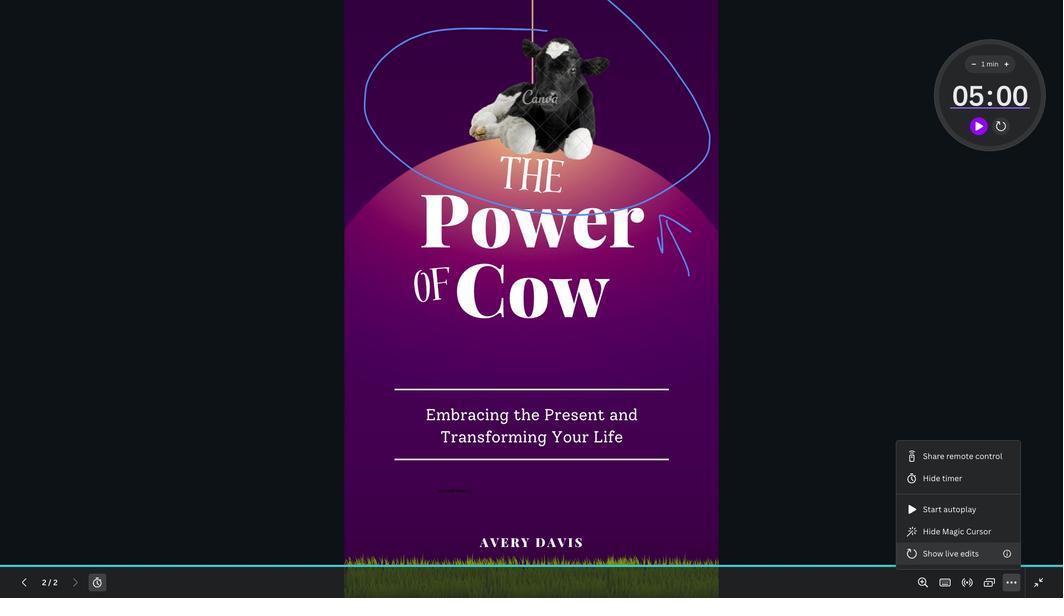 Task type: describe. For each thing, give the bounding box(es) containing it.
05
[[952, 76, 984, 114]]

start
[[923, 504, 942, 514]]

2 horizontal spatial transforming
[[582, 377, 658, 390]]

min
[[987, 59, 999, 69]]

2 of from the left
[[411, 251, 456, 330]]

hide pages image
[[625, 513, 678, 522]]

timer containing 05
[[950, 73, 1030, 117]]

timer
[[942, 473, 963, 483]]

autoplay
[[944, 504, 977, 514]]

control
[[976, 451, 1003, 461]]

transforming inside button
[[258, 560, 268, 562]]

show live edits
[[923, 548, 979, 559]]

edits
[[961, 548, 979, 559]]

00
[[996, 76, 1028, 114]]

5.0s button
[[334, 36, 372, 54]]

share
[[923, 451, 945, 461]]

1 horizontal spatial dm
[[581, 420, 585, 424]]

05 button
[[950, 73, 986, 117]]

2 / 2
[[42, 577, 58, 588]]

duration button
[[293, 578, 348, 596]]

2 horizontal spatial and
[[703, 361, 723, 375]]

Page title text field
[[308, 554, 312, 565]]

show
[[923, 548, 944, 559]]

1 of from the left
[[561, 251, 593, 307]]

1 horizontal spatial display
[[593, 420, 603, 424]]

side panel tab list
[[4, 355, 35, 355]]

duration
[[310, 582, 344, 592]]

hide magic cursor button
[[897, 521, 1021, 543]]

0 vertical spatial embracing the present and transforming your life
[[571, 361, 723, 390]]

2 / 2 button
[[38, 574, 62, 591]]

2 horizontal spatial present
[[656, 361, 699, 375]]

magic
[[942, 526, 964, 537]]

share remote control
[[923, 451, 1003, 461]]

1 vertical spatial embracing the present and transforming your life
[[426, 405, 638, 447]]

embracing the present and transforming your life inside button
[[256, 558, 278, 562]]

05 : 00
[[952, 76, 1028, 114]]

1 vertical spatial display
[[455, 488, 469, 494]]

embracing the present and transforming your life button
[[248, 517, 286, 577]]

life inside button
[[273, 560, 276, 562]]

1 vertical spatial serif
[[445, 488, 454, 494]]

0 vertical spatial life
[[691, 377, 712, 390]]

1 vertical spatial dm
[[438, 488, 444, 494]]

/
[[48, 577, 51, 588]]

0 vertical spatial embracing
[[571, 361, 631, 375]]



Task type: locate. For each thing, give the bounding box(es) containing it.
1 vertical spatial transforming
[[440, 427, 547, 447]]

and inside button
[[275, 558, 278, 560]]

1 horizontal spatial davis
[[650, 453, 684, 464]]

embracing the present and transforming your life
[[571, 361, 723, 390], [426, 405, 638, 447], [256, 558, 278, 562]]

0 horizontal spatial transforming
[[258, 560, 268, 562]]

0 horizontal spatial dm
[[438, 488, 444, 494]]

menu containing share remote control
[[897, 445, 1021, 565]]

0 horizontal spatial present
[[268, 558, 274, 560]]

2 vertical spatial embracing the present and transforming your life
[[256, 558, 278, 562]]

1 horizontal spatial life
[[593, 427, 623, 447]]

menu
[[897, 445, 1021, 565]]

1 vertical spatial your
[[551, 427, 589, 447]]

0 vertical spatial dm serif display
[[581, 420, 603, 424]]

0 horizontal spatial 2
[[42, 577, 46, 588]]

1 2 from the left
[[42, 577, 46, 588]]

power
[[419, 167, 644, 266], [567, 191, 727, 262]]

1 horizontal spatial transforming
[[440, 427, 547, 447]]

2 horizontal spatial life
[[691, 377, 712, 390]]

0 vertical spatial display
[[593, 420, 603, 424]]

0 vertical spatial avery davis
[[610, 453, 684, 464]]

embracing inside button
[[256, 558, 265, 560]]

your inside button
[[269, 560, 273, 562]]

present inside button
[[268, 558, 274, 560]]

0 horizontal spatial display
[[455, 488, 469, 494]]

0 vertical spatial hide
[[923, 473, 941, 483]]

the
[[496, 140, 566, 221], [621, 172, 672, 229], [634, 361, 653, 375], [513, 405, 540, 424], [265, 558, 268, 560]]

0 horizontal spatial and
[[275, 558, 278, 560]]

show live edits button
[[897, 543, 1021, 565]]

0 horizontal spatial dm serif display
[[438, 488, 469, 494]]

1 vertical spatial hide
[[923, 526, 941, 537]]

1 vertical spatial davis
[[535, 534, 584, 550]]

1 hide from the top
[[923, 473, 941, 483]]

0 vertical spatial and
[[703, 361, 723, 375]]

main menu bar
[[0, 0, 1063, 32]]

display
[[593, 420, 603, 424], [455, 488, 469, 494]]

1 horizontal spatial and
[[609, 405, 638, 424]]

2 left /
[[42, 577, 46, 588]]

2 right /
[[53, 577, 58, 588]]

2 vertical spatial your
[[269, 560, 273, 562]]

0 vertical spatial dm
[[581, 420, 585, 424]]

Design title text field
[[659, 4, 846, 27]]

page 2 image
[[295, 529, 332, 565]]

1 horizontal spatial serif
[[586, 420, 592, 424]]

hide timer
[[923, 473, 963, 483]]

2 vertical spatial transforming
[[258, 560, 268, 562]]

1 vertical spatial avery davis
[[480, 534, 584, 550]]

embracing
[[571, 361, 631, 375], [426, 405, 509, 424], [256, 558, 265, 560]]

1 vertical spatial avery
[[480, 534, 531, 550]]

hide timer button
[[897, 467, 1021, 490]]

1
[[982, 59, 985, 69]]

hide left magic
[[923, 526, 941, 537]]

1 horizontal spatial embracing
[[426, 405, 509, 424]]

remote
[[947, 451, 974, 461]]

the inside button
[[265, 558, 268, 560]]

0 vertical spatial serif
[[586, 420, 592, 424]]

2 vertical spatial embracing
[[256, 558, 265, 560]]

transforming
[[582, 377, 658, 390], [440, 427, 547, 447], [258, 560, 268, 562]]

1 horizontal spatial avery davis
[[610, 453, 684, 464]]

0 vertical spatial davis
[[650, 453, 684, 464]]

1 vertical spatial life
[[593, 427, 623, 447]]

hide
[[923, 473, 941, 483], [923, 526, 941, 537]]

cursor
[[966, 526, 992, 537]]

2 hide from the top
[[923, 526, 941, 537]]

0 vertical spatial avery
[[610, 453, 647, 464]]

2 vertical spatial and
[[275, 558, 278, 560]]

0 horizontal spatial your
[[269, 560, 273, 562]]

00 button
[[994, 73, 1030, 117]]

serif
[[586, 420, 592, 424], [445, 488, 454, 494]]

and
[[703, 361, 723, 375], [609, 405, 638, 424], [275, 558, 278, 560]]

2 vertical spatial present
[[268, 558, 274, 560]]

2 2 from the left
[[53, 577, 58, 588]]

avery
[[610, 453, 647, 464], [480, 534, 531, 550]]

start autoplay
[[923, 504, 977, 514]]

1 horizontal spatial of
[[561, 251, 593, 307]]

2
[[42, 577, 46, 588], [53, 577, 58, 588]]

0 vertical spatial present
[[656, 361, 699, 375]]

1 vertical spatial embracing
[[426, 405, 509, 424]]

avery davis
[[610, 453, 684, 464], [480, 534, 584, 550]]

1 min
[[982, 59, 999, 69]]

0 horizontal spatial life
[[273, 560, 276, 562]]

0 horizontal spatial serif
[[445, 488, 454, 494]]

1 horizontal spatial your
[[551, 427, 589, 447]]

hide for hide timer
[[923, 473, 941, 483]]

power cow
[[419, 167, 644, 336], [567, 191, 727, 311]]

share remote control button
[[897, 445, 1021, 467]]

life
[[691, 377, 712, 390], [593, 427, 623, 447], [273, 560, 276, 562]]

timer
[[950, 73, 1030, 117]]

hide for hide magic cursor
[[923, 526, 941, 537]]

0 horizontal spatial embracing
[[256, 558, 265, 560]]

2 vertical spatial life
[[273, 560, 276, 562]]

present
[[656, 361, 699, 375], [544, 405, 605, 424], [268, 558, 274, 560]]

start autoplay button
[[897, 498, 1021, 521]]

hide left timer
[[923, 473, 941, 483]]

davis
[[650, 453, 684, 464], [535, 534, 584, 550]]

1 horizontal spatial 2
[[53, 577, 58, 588]]

0 horizontal spatial avery
[[480, 534, 531, 550]]

0 horizontal spatial avery davis
[[480, 534, 584, 550]]

dm
[[581, 420, 585, 424], [438, 488, 444, 494]]

dm serif display
[[581, 420, 603, 424], [438, 488, 469, 494]]

your
[[661, 377, 688, 390], [551, 427, 589, 447], [269, 560, 273, 562]]

2 horizontal spatial embracing
[[571, 361, 631, 375]]

1 horizontal spatial dm serif display
[[581, 420, 603, 424]]

:
[[986, 76, 994, 114]]

0 horizontal spatial of
[[411, 251, 456, 330]]

cow
[[454, 237, 609, 336], [592, 241, 702, 311]]

1 horizontal spatial present
[[544, 405, 605, 424]]

0 vertical spatial transforming
[[582, 377, 658, 390]]

2 horizontal spatial your
[[661, 377, 688, 390]]

0 vertical spatial your
[[661, 377, 688, 390]]

1 horizontal spatial avery
[[610, 453, 647, 464]]

1 vertical spatial dm serif display
[[438, 488, 469, 494]]

1 vertical spatial and
[[609, 405, 638, 424]]

5.0s
[[352, 39, 367, 50]]

live
[[946, 548, 959, 559]]

of
[[561, 251, 593, 307], [411, 251, 456, 330]]

hide magic cursor
[[923, 526, 992, 537]]

0 horizontal spatial davis
[[535, 534, 584, 550]]

1 vertical spatial present
[[544, 405, 605, 424]]



Task type: vqa. For each thing, say whether or not it's contained in the screenshot.
Life to the middle
yes



